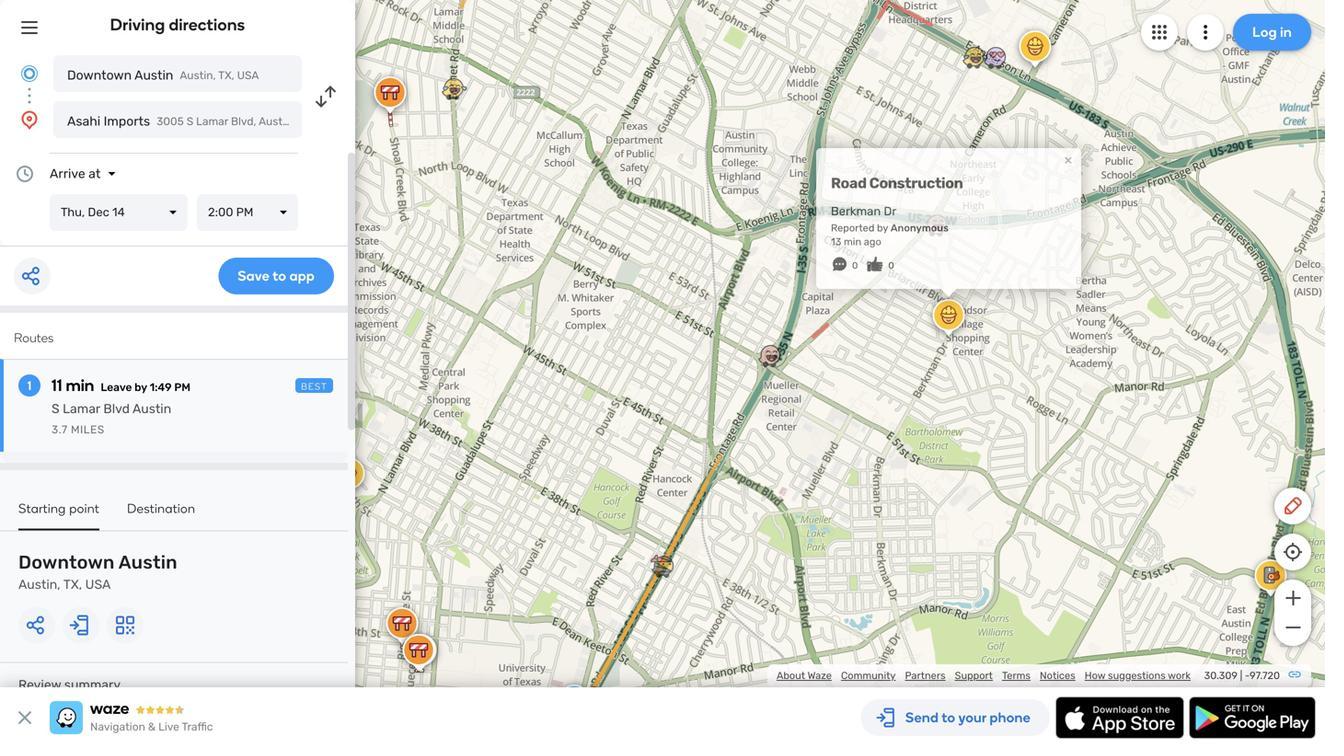 Task type: locate. For each thing, give the bounding box(es) containing it.
how
[[1085, 670, 1106, 682]]

min inside berkman dr reported by anonymous 13 min ago
[[844, 236, 862, 248]]

×
[[1064, 151, 1073, 168]]

austin,
[[180, 69, 216, 82], [259, 115, 295, 128], [18, 577, 60, 592]]

by
[[877, 222, 888, 234], [135, 381, 147, 394]]

2 vertical spatial austin,
[[18, 577, 60, 592]]

at
[[88, 166, 101, 181]]

0 horizontal spatial tx,
[[63, 577, 82, 592]]

tx, down starting point button
[[63, 577, 82, 592]]

1 vertical spatial by
[[135, 381, 147, 394]]

downtown up asahi
[[67, 68, 132, 83]]

1 vertical spatial min
[[66, 375, 94, 395]]

1 vertical spatial downtown austin austin, tx, usa
[[18, 552, 177, 592]]

0 horizontal spatial usa
[[85, 577, 111, 592]]

0 vertical spatial min
[[844, 236, 862, 248]]

berkman
[[831, 204, 881, 218]]

by left 1:49
[[135, 381, 147, 394]]

pm
[[236, 205, 253, 219], [174, 381, 190, 394]]

tx,
[[218, 69, 234, 82], [63, 577, 82, 592]]

&
[[148, 721, 156, 733]]

2 0 from the left
[[888, 260, 894, 271]]

usa up blvd,
[[237, 69, 259, 82]]

s up '3.7'
[[52, 401, 60, 416]]

1 horizontal spatial tx,
[[218, 69, 234, 82]]

leave
[[101, 381, 132, 394]]

0 vertical spatial pm
[[236, 205, 253, 219]]

0 down berkman dr reported by anonymous 13 min ago
[[888, 260, 894, 271]]

partners
[[905, 670, 946, 682]]

blvd
[[103, 401, 130, 416]]

1 horizontal spatial austin,
[[180, 69, 216, 82]]

13
[[831, 236, 841, 248]]

austin
[[135, 68, 173, 83], [133, 401, 171, 416], [119, 552, 177, 573]]

min
[[844, 236, 862, 248], [66, 375, 94, 395]]

downtown
[[67, 68, 132, 83], [18, 552, 115, 573]]

by inside 11 min leave by 1:49 pm
[[135, 381, 147, 394]]

pm right 2:00
[[236, 205, 253, 219]]

notices
[[1040, 670, 1076, 682]]

dec
[[88, 205, 109, 219]]

texas,
[[297, 115, 329, 128]]

1 horizontal spatial usa
[[237, 69, 259, 82]]

1 vertical spatial usa
[[85, 577, 111, 592]]

about waze link
[[777, 670, 832, 682]]

austin down 1:49
[[133, 401, 171, 416]]

support link
[[955, 670, 993, 682]]

-
[[1245, 670, 1250, 682]]

0 horizontal spatial 0
[[852, 260, 858, 271]]

tx, up asahi imports 3005 s lamar blvd, austin, texas, united states
[[218, 69, 234, 82]]

arrive at
[[50, 166, 101, 181]]

pm inside 11 min leave by 1:49 pm
[[174, 381, 190, 394]]

by for min
[[135, 381, 147, 394]]

2:00 pm
[[208, 205, 253, 219]]

directions
[[169, 15, 245, 35]]

2 horizontal spatial austin,
[[259, 115, 295, 128]]

austin up the 3005
[[135, 68, 173, 83]]

min down reported at the right of the page
[[844, 236, 862, 248]]

lamar up miles
[[63, 401, 100, 416]]

11
[[52, 375, 62, 395]]

1 vertical spatial downtown
[[18, 552, 115, 573]]

1 vertical spatial pm
[[174, 381, 190, 394]]

about
[[777, 670, 805, 682]]

s right the 3005
[[187, 115, 193, 128]]

0 horizontal spatial by
[[135, 381, 147, 394]]

downtown down starting point button
[[18, 552, 115, 573]]

0 vertical spatial austin,
[[180, 69, 216, 82]]

asahi
[[67, 114, 100, 129]]

austin down destination button
[[119, 552, 177, 573]]

1 vertical spatial lamar
[[63, 401, 100, 416]]

lamar
[[196, 115, 228, 128], [63, 401, 100, 416]]

1 horizontal spatial pm
[[236, 205, 253, 219]]

austin, down the directions
[[180, 69, 216, 82]]

austin, down starting point button
[[18, 577, 60, 592]]

0 vertical spatial s
[[187, 115, 193, 128]]

point
[[69, 501, 99, 516]]

downtown austin austin, tx, usa
[[67, 68, 259, 83], [18, 552, 177, 592]]

0 vertical spatial lamar
[[196, 115, 228, 128]]

austin, right blvd,
[[259, 115, 295, 128]]

11 min leave by 1:49 pm
[[52, 375, 190, 395]]

1 vertical spatial austin,
[[259, 115, 295, 128]]

0 horizontal spatial austin,
[[18, 577, 60, 592]]

|
[[1240, 670, 1243, 682]]

live
[[158, 721, 179, 733]]

1:49
[[150, 381, 172, 394]]

1 horizontal spatial 0
[[888, 260, 894, 271]]

1 horizontal spatial s
[[187, 115, 193, 128]]

downtown austin austin, tx, usa down point
[[18, 552, 177, 592]]

0 horizontal spatial lamar
[[63, 401, 100, 416]]

0
[[852, 260, 858, 271], [888, 260, 894, 271]]

location image
[[18, 109, 40, 131]]

min right 11
[[66, 375, 94, 395]]

s inside asahi imports 3005 s lamar blvd, austin, texas, united states
[[187, 115, 193, 128]]

97.720
[[1250, 670, 1280, 682]]

community link
[[841, 670, 896, 682]]

by inside berkman dr reported by anonymous 13 min ago
[[877, 222, 888, 234]]

0 down reported at the right of the page
[[852, 260, 858, 271]]

1 horizontal spatial min
[[844, 236, 862, 248]]

lamar left blvd,
[[196, 115, 228, 128]]

pm right 1:49
[[174, 381, 190, 394]]

0 horizontal spatial s
[[52, 401, 60, 416]]

construction
[[869, 174, 963, 192]]

2:00 pm list box
[[197, 194, 298, 231]]

by up ago
[[877, 222, 888, 234]]

downtown austin austin, tx, usa up the 3005
[[67, 68, 259, 83]]

support
[[955, 670, 993, 682]]

imports
[[104, 114, 150, 129]]

0 vertical spatial downtown austin austin, tx, usa
[[67, 68, 259, 83]]

pencil image
[[1282, 495, 1304, 517]]

usa
[[237, 69, 259, 82], [85, 577, 111, 592]]

blvd,
[[231, 115, 256, 128]]

1 horizontal spatial lamar
[[196, 115, 228, 128]]

x image
[[14, 707, 36, 729]]

1 horizontal spatial by
[[877, 222, 888, 234]]

0 horizontal spatial pm
[[174, 381, 190, 394]]

0 vertical spatial by
[[877, 222, 888, 234]]

0 vertical spatial downtown
[[67, 68, 132, 83]]

1 vertical spatial austin
[[133, 401, 171, 416]]

1 vertical spatial s
[[52, 401, 60, 416]]

anonymous
[[891, 222, 949, 234]]

s
[[187, 115, 193, 128], [52, 401, 60, 416]]

starting point button
[[18, 501, 99, 531]]

usa down point
[[85, 577, 111, 592]]

about waze community partners support terms notices how suggestions work
[[777, 670, 1191, 682]]

2 vertical spatial austin
[[119, 552, 177, 573]]



Task type: describe. For each thing, give the bounding box(es) containing it.
s lamar blvd austin 3.7 miles
[[52, 401, 171, 436]]

terms link
[[1002, 670, 1031, 682]]

routes
[[14, 330, 54, 346]]

review
[[18, 677, 61, 693]]

lamar inside asahi imports 3005 s lamar blvd, austin, texas, united states
[[196, 115, 228, 128]]

best
[[301, 381, 328, 392]]

zoom out image
[[1282, 617, 1305, 639]]

reported
[[831, 222, 875, 234]]

waze
[[808, 670, 832, 682]]

miles
[[71, 423, 105, 436]]

summary
[[64, 677, 121, 693]]

current location image
[[18, 63, 40, 85]]

0 horizontal spatial min
[[66, 375, 94, 395]]

thu, dec 14 list box
[[50, 194, 188, 231]]

0 vertical spatial usa
[[237, 69, 259, 82]]

30.309 | -97.720
[[1204, 670, 1280, 682]]

terms
[[1002, 670, 1031, 682]]

how suggestions work link
[[1085, 670, 1191, 682]]

destination button
[[127, 501, 195, 529]]

notices link
[[1040, 670, 1076, 682]]

dr
[[884, 204, 897, 218]]

states
[[369, 115, 402, 128]]

review summary
[[18, 677, 121, 693]]

thu,
[[61, 205, 85, 219]]

3.7
[[52, 423, 68, 436]]

zoom in image
[[1282, 587, 1305, 609]]

0 vertical spatial tx,
[[218, 69, 234, 82]]

2:00
[[208, 205, 233, 219]]

work
[[1168, 670, 1191, 682]]

united
[[332, 115, 366, 128]]

road
[[831, 174, 867, 192]]

austin inside s lamar blvd austin 3.7 miles
[[133, 401, 171, 416]]

destination
[[127, 501, 195, 516]]

3005
[[157, 115, 184, 128]]

thu, dec 14
[[61, 205, 125, 219]]

s inside s lamar blvd austin 3.7 miles
[[52, 401, 60, 416]]

30.309
[[1204, 670, 1238, 682]]

suggestions
[[1108, 670, 1166, 682]]

navigation
[[90, 721, 145, 733]]

by for dr
[[877, 222, 888, 234]]

1
[[27, 378, 32, 393]]

arrive
[[50, 166, 85, 181]]

road construction
[[831, 174, 963, 192]]

× link
[[1060, 151, 1077, 168]]

driving directions
[[110, 15, 245, 35]]

traffic
[[182, 721, 213, 733]]

austin, inside asahi imports 3005 s lamar blvd, austin, texas, united states
[[259, 115, 295, 128]]

1 vertical spatial tx,
[[63, 577, 82, 592]]

berkman dr reported by anonymous 13 min ago
[[831, 204, 949, 248]]

pm inside 2:00 pm list box
[[236, 205, 253, 219]]

asahi imports 3005 s lamar blvd, austin, texas, united states
[[67, 114, 402, 129]]

clock image
[[14, 163, 36, 185]]

1 0 from the left
[[852, 260, 858, 271]]

austin inside downtown austin austin, tx, usa
[[119, 552, 177, 573]]

starting point
[[18, 501, 99, 516]]

14
[[112, 205, 125, 219]]

starting
[[18, 501, 66, 516]]

0 vertical spatial austin
[[135, 68, 173, 83]]

partners link
[[905, 670, 946, 682]]

navigation & live traffic
[[90, 721, 213, 733]]

community
[[841, 670, 896, 682]]

driving
[[110, 15, 165, 35]]

lamar inside s lamar blvd austin 3.7 miles
[[63, 401, 100, 416]]

link image
[[1288, 667, 1302, 682]]

ago
[[864, 236, 881, 248]]



Task type: vqa. For each thing, say whether or not it's contained in the screenshot.
Shared
no



